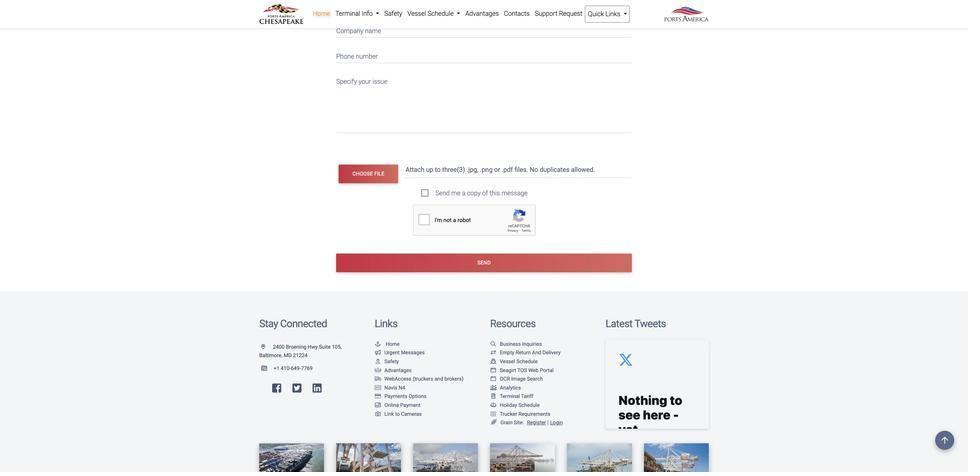 Task type: vqa. For each thing, say whether or not it's contained in the screenshot.
specify your issue
yes



Task type: locate. For each thing, give the bounding box(es) containing it.
0 vertical spatial advantages
[[466, 10, 499, 17]]

2400 broening hwy suite 105, baltimore, md 21224
[[259, 344, 342, 359]]

1 horizontal spatial vessel schedule link
[[490, 359, 538, 365]]

vessel schedule
[[408, 10, 455, 17], [500, 359, 538, 365]]

phone office image
[[261, 367, 274, 372]]

business
[[500, 342, 521, 348]]

send me a copy of this message
[[436, 190, 528, 197]]

0 horizontal spatial advantages
[[385, 368, 412, 374]]

webaccess (truckers and brokers)
[[385, 377, 464, 383]]

terminal down full name
[[336, 10, 360, 17]]

requirements
[[519, 412, 551, 418]]

home link for terminal info link
[[310, 6, 333, 22]]

name
[[348, 2, 364, 9], [365, 27, 381, 35]]

1 vertical spatial advantages link
[[375, 368, 412, 374]]

register
[[527, 420, 546, 426]]

message
[[502, 190, 528, 197]]

ship image
[[490, 360, 497, 365]]

home link left full
[[310, 6, 333, 22]]

0 horizontal spatial terminal
[[336, 10, 360, 17]]

1 vertical spatial advantages
[[385, 368, 412, 374]]

inquiries
[[522, 342, 542, 348]]

advantages up company name text box
[[466, 10, 499, 17]]

0 vertical spatial name
[[348, 2, 364, 9]]

navis
[[385, 385, 398, 391]]

go to top image
[[936, 432, 955, 451]]

1 vertical spatial terminal
[[500, 394, 520, 400]]

analytics image
[[490, 386, 497, 391]]

ocr image search link
[[490, 377, 543, 383]]

trucker requirements
[[500, 412, 551, 418]]

0 vertical spatial home link
[[310, 6, 333, 22]]

safety link
[[382, 6, 405, 22], [375, 359, 399, 365]]

1 horizontal spatial advantages link
[[463, 6, 502, 22]]

name up "terminal info" at left
[[348, 2, 364, 9]]

ocr
[[500, 377, 510, 383]]

business inquiries link
[[490, 342, 542, 348]]

safety
[[385, 10, 402, 17], [385, 359, 399, 365]]

issue
[[373, 78, 388, 86]]

1 vertical spatial safety link
[[375, 359, 399, 365]]

company
[[336, 27, 364, 35]]

terminal down analytics
[[500, 394, 520, 400]]

1 vertical spatial home link
[[375, 342, 400, 348]]

home up the urgent
[[386, 342, 400, 348]]

full name
[[336, 2, 364, 9]]

1 horizontal spatial name
[[365, 27, 381, 35]]

safety link right the info at the top left of page
[[382, 6, 405, 22]]

links right quick
[[606, 10, 621, 18]]

0 horizontal spatial links
[[375, 318, 398, 330]]

hand receiving image
[[375, 369, 381, 374]]

name down the info at the top left of page
[[365, 27, 381, 35]]

webaccess
[[385, 377, 412, 383]]

safety right the info at the top left of page
[[385, 10, 402, 17]]

linkedin image
[[313, 384, 322, 394]]

seagirt
[[500, 368, 516, 374]]

1 horizontal spatial home
[[386, 342, 400, 348]]

info
[[362, 10, 373, 17]]

advantages up webaccess
[[385, 368, 412, 374]]

vessel schedule link
[[405, 6, 463, 22], [490, 359, 538, 365]]

1 vertical spatial safety
[[385, 359, 399, 365]]

stay connected
[[259, 318, 327, 330]]

0 horizontal spatial vessel
[[408, 10, 426, 17]]

this
[[490, 190, 500, 197]]

copy
[[467, 190, 481, 197]]

seagirt tos web portal link
[[490, 368, 554, 374]]

1 vertical spatial links
[[375, 318, 398, 330]]

0 vertical spatial terminal
[[336, 10, 360, 17]]

105,
[[332, 344, 342, 350]]

1 vertical spatial schedule
[[517, 359, 538, 365]]

request
[[559, 10, 583, 17]]

2 vertical spatial schedule
[[519, 403, 540, 409]]

0 vertical spatial schedule
[[428, 10, 454, 17]]

links up "anchor" icon
[[375, 318, 398, 330]]

support
[[535, 10, 558, 17]]

connected
[[280, 318, 327, 330]]

advantages link up company name text box
[[463, 6, 502, 22]]

file invoice image
[[490, 395, 497, 400]]

0 horizontal spatial home link
[[310, 6, 333, 22]]

1 vertical spatial vessel schedule link
[[490, 359, 538, 365]]

1 horizontal spatial terminal
[[500, 394, 520, 400]]

0 horizontal spatial name
[[348, 2, 364, 9]]

contacts link
[[502, 6, 533, 22]]

payments
[[385, 394, 408, 400]]

advantages link up webaccess
[[375, 368, 412, 374]]

online payment link
[[375, 403, 421, 409]]

terminal tariff
[[500, 394, 534, 400]]

ocr image search
[[500, 377, 543, 383]]

phone number
[[336, 53, 378, 60]]

user hard hat image
[[375, 360, 381, 365]]

advantages link
[[463, 6, 502, 22], [375, 368, 412, 374]]

0 vertical spatial safety link
[[382, 6, 405, 22]]

specify
[[336, 78, 357, 86]]

home link up the urgent
[[375, 342, 400, 348]]

links
[[606, 10, 621, 18], [375, 318, 398, 330]]

vessel
[[408, 10, 426, 17], [500, 359, 515, 365]]

1 safety from the top
[[385, 10, 402, 17]]

bullhorn image
[[375, 351, 381, 356]]

choose file
[[353, 171, 385, 177]]

0 horizontal spatial vessel schedule link
[[405, 6, 463, 22]]

and
[[532, 350, 542, 356]]

1 horizontal spatial vessel
[[500, 359, 515, 365]]

search
[[527, 377, 543, 383]]

1 horizontal spatial vessel schedule
[[500, 359, 538, 365]]

truck container image
[[375, 377, 381, 383]]

0 horizontal spatial home
[[313, 10, 330, 17]]

safety down the urgent
[[385, 359, 399, 365]]

410-
[[281, 366, 291, 372]]

+1 410-649-7769 link
[[259, 366, 313, 372]]

0 vertical spatial vessel schedule link
[[405, 6, 463, 22]]

0 horizontal spatial vessel schedule
[[408, 10, 455, 17]]

21224
[[293, 353, 308, 359]]

0 vertical spatial vessel schedule
[[408, 10, 455, 17]]

to
[[395, 412, 400, 418]]

urgent messages link
[[375, 350, 425, 356]]

company name
[[336, 27, 381, 35]]

home left "terminal info" at left
[[313, 10, 330, 17]]

terminal for terminal info
[[336, 10, 360, 17]]

1 vertical spatial home
[[386, 342, 400, 348]]

1 vertical spatial name
[[365, 27, 381, 35]]

safety link down the urgent
[[375, 359, 399, 365]]

baltimore,
[[259, 353, 283, 359]]

a
[[462, 190, 466, 197]]

trucker requirements link
[[490, 412, 551, 418]]

0 vertical spatial safety
[[385, 10, 402, 17]]

1 horizontal spatial links
[[606, 10, 621, 18]]

safety link for urgent messages link
[[375, 359, 399, 365]]

0 horizontal spatial advantages link
[[375, 368, 412, 374]]

1 horizontal spatial home link
[[375, 342, 400, 348]]

+1 410-649-7769
[[274, 366, 313, 372]]

n4
[[399, 385, 405, 391]]

grain site: register | login
[[501, 420, 563, 427]]

advantages
[[466, 10, 499, 17], [385, 368, 412, 374]]



Task type: describe. For each thing, give the bounding box(es) containing it.
Phone number text field
[[336, 47, 632, 63]]

safety link for terminal info link
[[382, 6, 405, 22]]

login
[[550, 420, 563, 426]]

terminal info
[[336, 10, 375, 17]]

choose
[[353, 171, 373, 177]]

0 vertical spatial links
[[606, 10, 621, 18]]

quick
[[588, 10, 604, 18]]

Full name text field
[[336, 0, 632, 12]]

business inquiries
[[500, 342, 542, 348]]

name for company name
[[365, 27, 381, 35]]

brokers)
[[445, 377, 464, 383]]

twitter square image
[[293, 384, 302, 394]]

trucker
[[500, 412, 517, 418]]

and
[[435, 377, 443, 383]]

online payment
[[385, 403, 421, 409]]

login link
[[550, 420, 563, 426]]

link to cameras
[[385, 412, 422, 418]]

navis n4
[[385, 385, 405, 391]]

holiday
[[500, 403, 517, 409]]

empty
[[500, 350, 515, 356]]

tweets
[[635, 318, 666, 330]]

portal
[[540, 368, 554, 374]]

0 vertical spatial vessel
[[408, 10, 426, 17]]

send
[[436, 190, 450, 197]]

support request link
[[533, 6, 585, 22]]

empty return and delivery
[[500, 350, 561, 356]]

+1
[[274, 366, 280, 372]]

grain
[[501, 420, 513, 426]]

quick links link
[[585, 6, 630, 23]]

hwy
[[308, 344, 318, 350]]

link
[[385, 412, 394, 418]]

suite
[[319, 344, 331, 350]]

bells image
[[490, 404, 497, 409]]

terminal tariff link
[[490, 394, 534, 400]]

search image
[[490, 342, 497, 348]]

messages
[[401, 350, 425, 356]]

container storage image
[[375, 386, 381, 391]]

list alt image
[[490, 412, 497, 418]]

credit card image
[[375, 395, 381, 400]]

schedule for holiday schedule link
[[519, 403, 540, 409]]

camera image
[[375, 412, 381, 418]]

md
[[284, 353, 292, 359]]

browser image
[[490, 369, 497, 374]]

register link
[[526, 420, 546, 426]]

1 horizontal spatial advantages
[[466, 10, 499, 17]]

stay
[[259, 318, 278, 330]]

(truckers
[[413, 377, 434, 383]]

wheat image
[[490, 420, 498, 426]]

specify your issue
[[336, 78, 388, 86]]

payment
[[400, 403, 421, 409]]

safety inside 'link'
[[385, 10, 402, 17]]

options
[[409, 394, 427, 400]]

2400
[[273, 344, 285, 350]]

holiday schedule link
[[490, 403, 540, 409]]

Specify your issue text field
[[336, 73, 632, 133]]

latest
[[606, 318, 633, 330]]

navis n4 link
[[375, 385, 405, 391]]

online
[[385, 403, 399, 409]]

return
[[516, 350, 531, 356]]

latest tweets
[[606, 318, 666, 330]]

2400 broening hwy suite 105, baltimore, md 21224 link
[[259, 344, 342, 359]]

exchange image
[[490, 351, 497, 356]]

seagirt tos web portal
[[500, 368, 554, 374]]

contacts
[[504, 10, 530, 17]]

tos
[[518, 368, 527, 374]]

Company name text field
[[336, 22, 632, 38]]

image
[[512, 377, 526, 383]]

Attach up to three(3) .jpg, .png or .pdf files. No duplicates allowed. text field
[[405, 162, 634, 178]]

urgent
[[385, 350, 400, 356]]

empty return and delivery link
[[490, 350, 561, 356]]

web
[[529, 368, 539, 374]]

payments options link
[[375, 394, 427, 400]]

site:
[[514, 420, 524, 426]]

your
[[359, 78, 371, 86]]

send
[[478, 260, 491, 266]]

number
[[356, 53, 378, 60]]

of
[[482, 190, 488, 197]]

credit card front image
[[375, 404, 381, 409]]

browser image
[[490, 377, 497, 383]]

analytics link
[[490, 385, 521, 391]]

support request
[[535, 10, 583, 17]]

0 vertical spatial home
[[313, 10, 330, 17]]

urgent messages
[[385, 350, 425, 356]]

anchor image
[[375, 342, 381, 348]]

tariff
[[521, 394, 534, 400]]

7769
[[301, 366, 313, 372]]

1 vertical spatial vessel
[[500, 359, 515, 365]]

file
[[374, 171, 385, 177]]

terminal for terminal tariff
[[500, 394, 520, 400]]

resources
[[490, 318, 536, 330]]

payments options
[[385, 394, 427, 400]]

phone
[[336, 53, 354, 60]]

me
[[452, 190, 461, 197]]

home link for urgent messages link
[[375, 342, 400, 348]]

webaccess (truckers and brokers) link
[[375, 377, 464, 383]]

0 vertical spatial advantages link
[[463, 6, 502, 22]]

2 safety from the top
[[385, 359, 399, 365]]

send button
[[336, 254, 632, 273]]

map marker alt image
[[261, 345, 272, 350]]

schedule for vessel schedule link to the bottom
[[517, 359, 538, 365]]

1 vertical spatial vessel schedule
[[500, 359, 538, 365]]

quick links
[[588, 10, 622, 18]]

facebook square image
[[272, 384, 281, 394]]

cameras
[[401, 412, 422, 418]]

name for full name
[[348, 2, 364, 9]]

|
[[548, 420, 549, 427]]

link to cameras link
[[375, 412, 422, 418]]

terminal info link
[[333, 6, 382, 22]]

649-
[[291, 366, 301, 372]]



